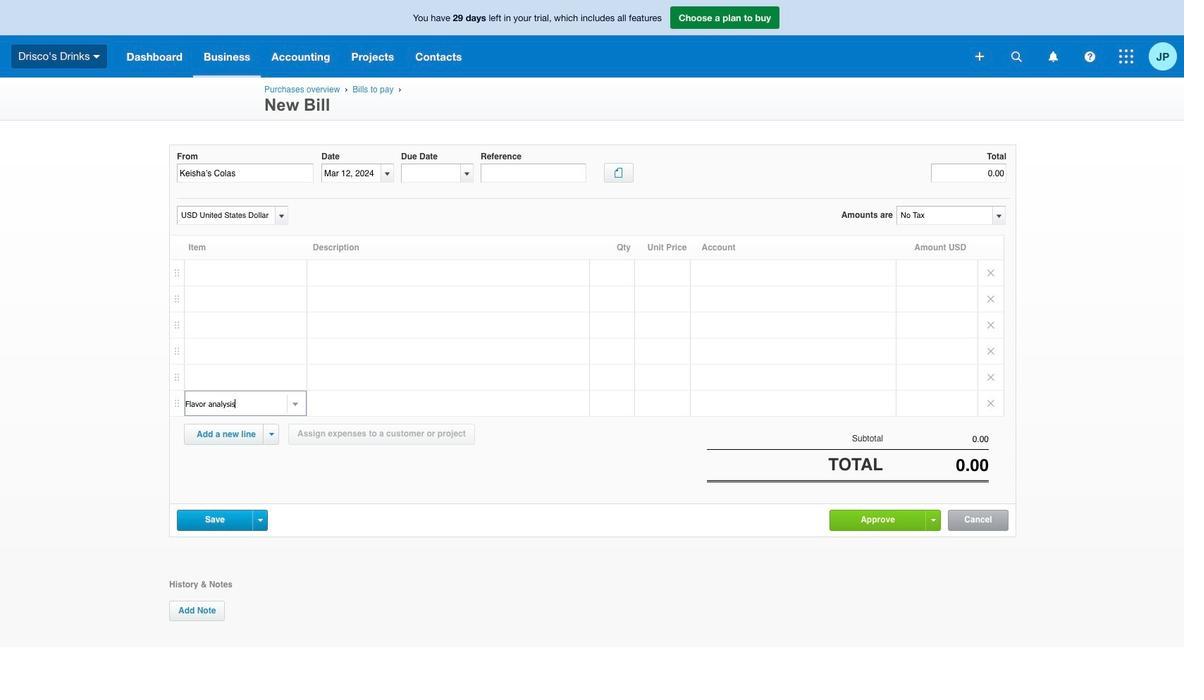 Task type: locate. For each thing, give the bounding box(es) containing it.
4 delete line item image from the top
[[979, 365, 1004, 390]]

2 delete line item image from the top
[[979, 312, 1004, 338]]

more add line options... image
[[269, 433, 274, 436]]

None text field
[[481, 164, 587, 183], [322, 164, 381, 182], [402, 164, 461, 182], [186, 391, 288, 415], [884, 434, 990, 444], [884, 456, 990, 476], [481, 164, 587, 183], [322, 164, 381, 182], [402, 164, 461, 182], [186, 391, 288, 415], [884, 434, 990, 444], [884, 456, 990, 476]]

svg image
[[1049, 51, 1058, 62]]

None text field
[[177, 164, 314, 183], [932, 164, 1007, 183], [178, 207, 273, 224], [898, 207, 992, 224], [177, 164, 314, 183], [932, 164, 1007, 183], [178, 207, 273, 224], [898, 207, 992, 224]]

banner
[[0, 0, 1185, 78]]

more approve options... image
[[931, 519, 936, 522]]

3 delete line item image from the top
[[979, 339, 1004, 364]]

svg image
[[1120, 49, 1134, 63], [1012, 51, 1022, 62], [1085, 51, 1096, 62], [976, 52, 985, 61], [93, 55, 100, 58]]

delete line item image
[[979, 260, 1004, 286], [979, 312, 1004, 338], [979, 339, 1004, 364], [979, 365, 1004, 390], [979, 391, 1004, 416]]



Task type: describe. For each thing, give the bounding box(es) containing it.
1 delete line item image from the top
[[979, 260, 1004, 286]]

delete line item image
[[979, 286, 1004, 312]]

more save options... image
[[258, 519, 263, 522]]

5 delete line item image from the top
[[979, 391, 1004, 416]]



Task type: vqa. For each thing, say whether or not it's contained in the screenshot.
MORE SAVE OPTIONS... icon
yes



